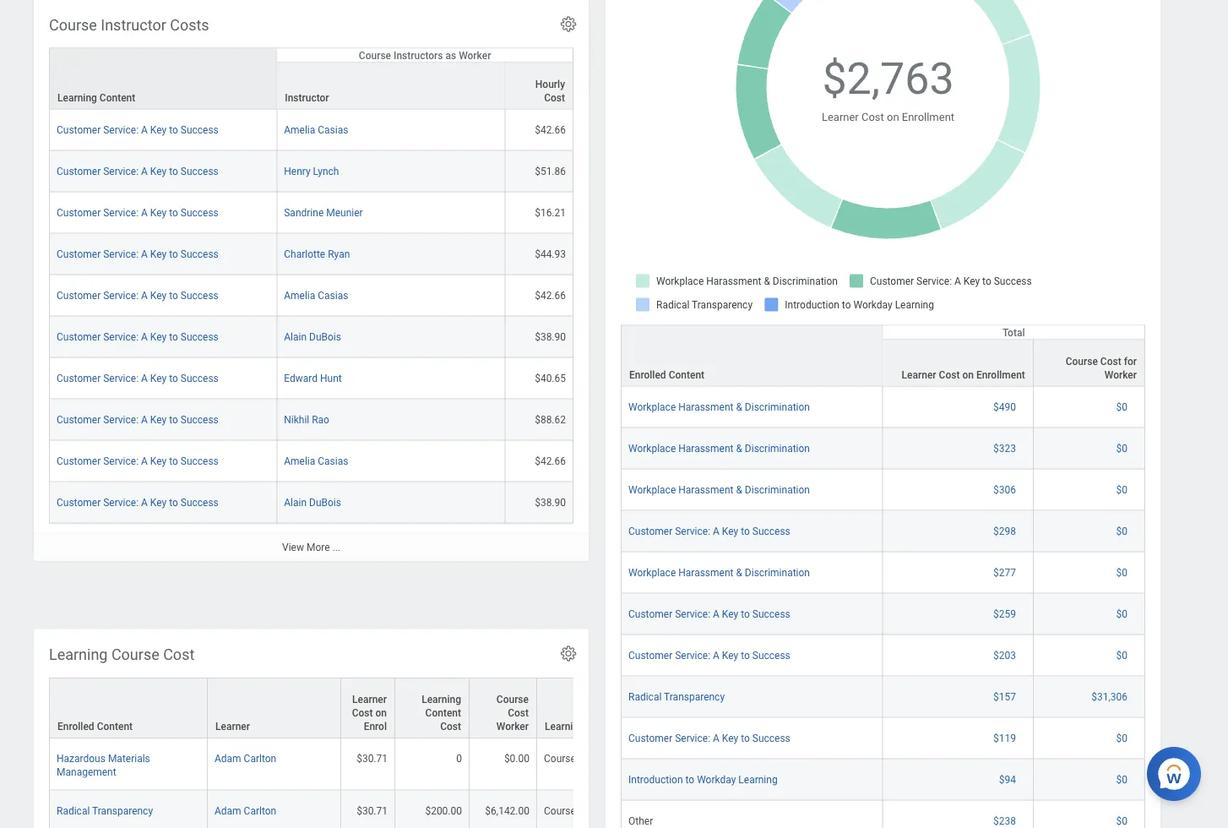 Task type: locate. For each thing, give the bounding box(es) containing it.
3 $42.66 from the top
[[535, 455, 566, 467]]

4 $0 button from the top
[[1117, 524, 1131, 538]]

2 $30.71 from the top
[[357, 804, 388, 816]]

content
[[100, 92, 135, 104], [669, 369, 705, 381], [426, 707, 461, 719], [97, 720, 133, 732], [587, 720, 623, 732]]

3 $0 from the top
[[1117, 484, 1128, 496]]

worker inside course cost for worker
[[1105, 369, 1137, 381]]

row
[[49, 0, 1225, 59], [49, 48, 574, 110], [49, 62, 574, 110], [49, 110, 574, 151], [49, 151, 574, 192], [49, 192, 574, 234], [49, 234, 574, 275], [49, 275, 574, 317], [49, 317, 574, 358], [621, 325, 1146, 387], [621, 339, 1146, 387], [49, 358, 574, 399], [621, 387, 1146, 428], [49, 399, 574, 441], [621, 428, 1146, 469], [49, 441, 574, 482], [621, 469, 1146, 511], [49, 482, 574, 524], [621, 511, 1146, 552], [621, 552, 1146, 594], [621, 594, 1146, 635], [621, 635, 1146, 677], [621, 677, 1146, 718], [49, 677, 904, 739], [621, 718, 1146, 759], [49, 738, 904, 790], [621, 759, 1146, 801], [49, 790, 904, 828], [621, 801, 1146, 828]]

1 vertical spatial amelia
[[284, 290, 315, 301]]

learner column header
[[208, 677, 341, 739]]

amelia casias link
[[284, 121, 349, 136], [284, 286, 349, 301], [284, 452, 349, 467]]

course offering element for $0.00
[[544, 749, 615, 764]]

discrimination for $306
[[745, 484, 810, 496]]

1 amelia casias from the top
[[284, 124, 349, 136]]

$30.71 left $200.00 in the bottom left of the page
[[357, 804, 388, 816]]

worker for as
[[459, 50, 491, 61]]

$0 for $119
[[1117, 732, 1128, 744]]

1 vertical spatial adam
[[215, 804, 241, 816]]

learning content cost button
[[395, 678, 469, 737]]

2 adam from the top
[[215, 804, 241, 816]]

radical transparency
[[629, 691, 725, 703], [57, 804, 153, 816]]

$42.66 down $88.62
[[535, 455, 566, 467]]

$277
[[994, 567, 1016, 578]]

learning for learning content
[[57, 92, 97, 104]]

course offering for $0.00
[[544, 753, 615, 764]]

6 $0 from the top
[[1117, 608, 1128, 620]]

alain dubois link
[[284, 328, 341, 343], [284, 493, 341, 508]]

instructor up henry lynch link
[[285, 92, 329, 104]]

amelia down nikhil
[[284, 455, 315, 467]]

key for first amelia casias link from the bottom of the course instructor costs 'element'
[[150, 455, 167, 467]]

row containing other
[[621, 801, 1146, 828]]

radical inside learning course cost element
[[57, 804, 90, 816]]

4 workplace harassment & discrimination link from the top
[[629, 563, 810, 578]]

content inside course instructor costs 'element'
[[100, 92, 135, 104]]

$0 for $277
[[1117, 567, 1128, 578]]

2 harassment from the top
[[679, 442, 734, 454]]

worker down the for
[[1105, 369, 1137, 381]]

amelia
[[284, 124, 315, 136], [284, 290, 315, 301], [284, 455, 315, 467]]

1 amelia from the top
[[284, 124, 315, 136]]

4 workplace harassment & discrimination from the top
[[629, 567, 810, 578]]

1 vertical spatial dubois
[[309, 497, 341, 508]]

1 horizontal spatial radical
[[629, 691, 662, 703]]

1 vertical spatial adam carlton
[[215, 804, 276, 816]]

$306 button
[[994, 483, 1019, 497]]

learner cost on enrol
[[352, 693, 387, 732]]

2 horizontal spatial on
[[963, 369, 974, 381]]

0 horizontal spatial transparency
[[92, 804, 153, 816]]

0 vertical spatial amelia
[[284, 124, 315, 136]]

radical transparency link up type on the right bottom of the page
[[629, 688, 725, 703]]

learning inside course instructor costs 'element'
[[57, 92, 97, 104]]

2 vertical spatial amelia casias link
[[284, 452, 349, 467]]

course offering inside row
[[544, 753, 615, 764]]

learning content type button
[[537, 678, 687, 737]]

casias down rao
[[318, 455, 349, 467]]

0 vertical spatial dubois
[[309, 331, 341, 343]]

$38.90 down $88.62
[[535, 497, 566, 508]]

course cost worker column header
[[470, 677, 537, 739]]

$38.90
[[535, 331, 566, 343], [535, 497, 566, 508]]

alain dubois up edward hunt link
[[284, 331, 341, 343]]

enrolled
[[630, 369, 666, 381], [57, 720, 94, 732]]

1 amelia casias link from the top
[[284, 121, 349, 136]]

1 workplace harassment & discrimination link from the top
[[629, 398, 810, 413]]

amelia casias down "charlotte ryan"
[[284, 290, 349, 301]]

enrollment up $490
[[977, 369, 1026, 381]]

1 vertical spatial enrollment
[[977, 369, 1026, 381]]

offering inside row
[[579, 753, 615, 764]]

1 workplace harassment & discrimination from the top
[[629, 401, 810, 413]]

worker inside course instructor costs 'element'
[[459, 50, 491, 61]]

course offering left other element
[[544, 804, 615, 816]]

2 adam carlton from the top
[[215, 804, 276, 816]]

0 horizontal spatial instructor
[[101, 16, 166, 34]]

on
[[887, 110, 900, 123], [963, 369, 974, 381], [376, 707, 387, 719]]

instructor left costs
[[101, 16, 166, 34]]

amelia down charlotte
[[284, 290, 315, 301]]

offering down learning content type
[[579, 753, 615, 764]]

cost inside learner cost on enrol
[[352, 707, 373, 719]]

2 vertical spatial amelia casias
[[284, 455, 349, 467]]

enrollment inside popup button
[[977, 369, 1026, 381]]

2 & from the top
[[736, 442, 743, 454]]

0 vertical spatial casias
[[318, 124, 349, 136]]

& for $323
[[736, 442, 743, 454]]

1 horizontal spatial enrolled content
[[630, 369, 705, 381]]

course instructors as worker button
[[277, 49, 573, 62]]

enrollment down $2,763 button
[[902, 110, 955, 123]]

$119
[[994, 732, 1016, 744]]

2 vertical spatial amelia
[[284, 455, 315, 467]]

enrollment
[[902, 110, 955, 123], [977, 369, 1026, 381]]

harassment for $306
[[679, 484, 734, 496]]

$42.66 down hourly cost
[[535, 124, 566, 136]]

learning content type
[[545, 720, 647, 732]]

1 vertical spatial transparency
[[92, 804, 153, 816]]

9 $0 button from the top
[[1117, 773, 1131, 786]]

2 workplace harassment & discrimination link from the top
[[629, 439, 810, 454]]

1 vertical spatial amelia casias link
[[284, 286, 349, 301]]

course offering element left other element
[[544, 801, 615, 816]]

enrolled content column header
[[49, 677, 208, 739]]

1 discrimination from the top
[[745, 401, 810, 413]]

course left the for
[[1066, 355, 1098, 367]]

key for henry lynch link
[[150, 165, 167, 177]]

1 vertical spatial carlton
[[244, 804, 276, 816]]

$238 button
[[994, 814, 1019, 828]]

course offering element for $6,142.00
[[544, 801, 615, 816]]

instructors
[[394, 50, 443, 61]]

harassment for $277
[[679, 567, 734, 578]]

5 $0 from the top
[[1117, 567, 1128, 578]]

1 vertical spatial enrolled
[[57, 720, 94, 732]]

enrol
[[364, 720, 387, 732]]

adam carlton link
[[215, 749, 276, 764], [215, 801, 276, 816]]

alain up edward
[[284, 331, 307, 343]]

1 vertical spatial alain dubois
[[284, 497, 341, 508]]

0 vertical spatial course offering element
[[544, 749, 615, 764]]

$30.71 down enrol
[[357, 753, 388, 764]]

on for learner cost on enrollment
[[963, 369, 974, 381]]

enrolled content button inside column header
[[50, 678, 207, 737]]

hazardous materials management
[[57, 753, 150, 778]]

discrimination for $490
[[745, 401, 810, 413]]

customer service: a key to success for the customer service: a key to success link corresponding to henry lynch link
[[57, 165, 219, 177]]

course offering element down learning content type
[[544, 749, 615, 764]]

customer service: a key to success link for third amelia casias link from the bottom of the course instructor costs 'element'
[[57, 121, 219, 136]]

4 discrimination from the top
[[745, 567, 810, 578]]

1 alain dubois link from the top
[[284, 328, 341, 343]]

offering for $0.00
[[579, 753, 615, 764]]

& for $490
[[736, 401, 743, 413]]

4 workplace from the top
[[629, 567, 676, 578]]

4 harassment from the top
[[679, 567, 734, 578]]

course right $6,142.00
[[544, 804, 576, 816]]

1 harassment from the top
[[679, 401, 734, 413]]

amelia casias up henry lynch link
[[284, 124, 349, 136]]

0 vertical spatial adam
[[215, 753, 241, 764]]

1 vertical spatial on
[[963, 369, 974, 381]]

$42.66 down "$44.93" at left top
[[535, 290, 566, 301]]

alain
[[284, 331, 307, 343], [284, 497, 307, 508]]

enrolled content inside column header
[[57, 720, 133, 732]]

on inside learner cost on enrol
[[376, 707, 387, 719]]

amelia casias link down rao
[[284, 452, 349, 467]]

0 horizontal spatial enrollment
[[902, 110, 955, 123]]

customer service: a key to success for the customer service: a key to success link associated with charlotte ryan link
[[57, 248, 219, 260]]

amelia casias link up henry lynch link
[[284, 121, 349, 136]]

1 vertical spatial offering
[[579, 804, 615, 816]]

cell up instructor 'popup button'
[[289, 0, 447, 59]]

learner inside learner cost on enrol
[[352, 693, 387, 705]]

$203
[[994, 649, 1016, 661]]

learner inside $2,763 learner cost on enrollment
[[822, 110, 859, 123]]

total button
[[883, 326, 1145, 339]]

radical transparency link inside learning course cost element
[[57, 801, 153, 816]]

course up enrolled content column header
[[111, 646, 159, 663]]

10 $0 from the top
[[1117, 815, 1128, 827]]

1 $0 from the top
[[1117, 401, 1128, 413]]

transparency
[[664, 691, 725, 703], [92, 804, 153, 816]]

customer service: a key to success for the customer service: a key to success link associated with edward hunt link
[[57, 372, 219, 384]]

$0 for $238
[[1117, 815, 1128, 827]]

radical transparency down management
[[57, 804, 153, 816]]

1 cell from the left
[[49, 0, 208, 59]]

0 vertical spatial $42.66
[[535, 124, 566, 136]]

2 dubois from the top
[[309, 497, 341, 508]]

sandrine
[[284, 207, 324, 219]]

adam carlton for hazardous materials management
[[215, 753, 276, 764]]

workplace harassment & discrimination link for $490
[[629, 398, 810, 413]]

1 adam from the top
[[215, 753, 241, 764]]

worker up $0.00
[[497, 720, 529, 732]]

& for $306
[[736, 484, 743, 496]]

1 $0 button from the top
[[1117, 400, 1131, 414]]

course inside course cost worker
[[497, 693, 529, 705]]

view more ... link
[[34, 533, 589, 561]]

$0 for $259
[[1117, 608, 1128, 620]]

learning content cost column header
[[395, 677, 470, 739]]

customer service: a key to success link for 2nd amelia casias link from the top
[[57, 286, 219, 301]]

row containing course instructors as worker
[[49, 48, 574, 110]]

cost inside course cost worker
[[508, 707, 529, 719]]

customer
[[57, 124, 101, 136], [57, 165, 101, 177], [57, 207, 101, 219], [57, 248, 101, 260], [57, 290, 101, 301], [57, 331, 101, 343], [57, 372, 101, 384], [57, 414, 101, 426], [57, 455, 101, 467], [57, 497, 101, 508], [629, 525, 673, 537], [629, 608, 673, 620], [629, 649, 673, 661], [629, 732, 673, 744]]

...
[[333, 541, 341, 553]]

dubois up more at left
[[309, 497, 341, 508]]

2 discrimination from the top
[[745, 442, 810, 454]]

worker for for
[[1105, 369, 1137, 381]]

introduction to workday learning
[[629, 774, 778, 786]]

$0 button for $306
[[1117, 483, 1131, 497]]

1 vertical spatial $42.66
[[535, 290, 566, 301]]

$30.71 for 0
[[357, 753, 388, 764]]

1 horizontal spatial enrolled content button
[[622, 326, 883, 386]]

0 horizontal spatial on
[[376, 707, 387, 719]]

transparency down hazardous materials management
[[92, 804, 153, 816]]

dubois up edward hunt link
[[309, 331, 341, 343]]

nikhil rao
[[284, 414, 330, 426]]

1 course offering element from the top
[[544, 749, 615, 764]]

key
[[150, 124, 167, 136], [150, 165, 167, 177], [150, 207, 167, 219], [150, 248, 167, 260], [150, 290, 167, 301], [150, 331, 167, 343], [150, 372, 167, 384], [150, 414, 167, 426], [150, 455, 167, 467], [150, 497, 167, 508], [722, 525, 739, 537], [722, 608, 739, 620], [722, 649, 739, 661], [722, 732, 739, 744]]

1 vertical spatial enrolled content
[[57, 720, 133, 732]]

cost inside learning content cost
[[440, 720, 461, 732]]

1 horizontal spatial cell
[[289, 0, 447, 59]]

1 vertical spatial casias
[[318, 290, 349, 301]]

2 $42.66 from the top
[[535, 290, 566, 301]]

on inside $2,763 learner cost on enrollment
[[887, 110, 900, 123]]

$323
[[994, 442, 1016, 454]]

2 $0 button from the top
[[1117, 442, 1131, 455]]

nikhil
[[284, 414, 309, 426]]

casias
[[318, 124, 349, 136], [318, 290, 349, 301], [318, 455, 349, 467]]

6 $0 button from the top
[[1117, 607, 1131, 621]]

1 vertical spatial $30.71
[[357, 804, 388, 816]]

adam for radical transparency
[[215, 804, 241, 816]]

&
[[736, 401, 743, 413], [736, 442, 743, 454], [736, 484, 743, 496], [736, 567, 743, 578]]

0 vertical spatial radical transparency
[[629, 691, 725, 703]]

0 vertical spatial carlton
[[244, 753, 276, 764]]

1 offering from the top
[[579, 753, 615, 764]]

1 course offering from the top
[[544, 753, 615, 764]]

1 vertical spatial alain dubois link
[[284, 493, 341, 508]]

offering left other element
[[579, 804, 615, 816]]

key for charlotte ryan link
[[150, 248, 167, 260]]

1 vertical spatial course offering
[[544, 804, 615, 816]]

4 & from the top
[[736, 567, 743, 578]]

1 horizontal spatial enrollment
[[977, 369, 1026, 381]]

adam carlton
[[215, 753, 276, 764], [215, 804, 276, 816]]

7 $0 from the top
[[1117, 649, 1128, 661]]

0 vertical spatial $38.90
[[535, 331, 566, 343]]

course up instructor 'popup button'
[[359, 50, 391, 61]]

course up learning content in the top of the page
[[49, 16, 97, 34]]

0 horizontal spatial radical
[[57, 804, 90, 816]]

cost inside learner cost on enrollment popup button
[[939, 369, 960, 381]]

0 vertical spatial enrolled content button
[[622, 326, 883, 386]]

workplace harassment & discrimination
[[629, 401, 810, 413], [629, 442, 810, 454], [629, 484, 810, 496], [629, 567, 810, 578]]

enrollment inside $2,763 learner cost on enrollment
[[902, 110, 955, 123]]

1 vertical spatial worker
[[1105, 369, 1137, 381]]

3 & from the top
[[736, 484, 743, 496]]

0 vertical spatial instructor
[[101, 16, 166, 34]]

1 horizontal spatial on
[[887, 110, 900, 123]]

3 discrimination from the top
[[745, 484, 810, 496]]

0 vertical spatial alain
[[284, 331, 307, 343]]

workplace harassment & discrimination link
[[629, 398, 810, 413], [629, 439, 810, 454], [629, 480, 810, 496], [629, 563, 810, 578]]

0 vertical spatial on
[[887, 110, 900, 123]]

success for the customer service: a key to success link corresponding to henry lynch link
[[181, 165, 219, 177]]

adam carlton link for radical transparency
[[215, 801, 276, 816]]

transparency up "introduction to workday learning" link
[[664, 691, 725, 703]]

enrolled inside column header
[[57, 720, 94, 732]]

0 vertical spatial radical transparency link
[[629, 688, 725, 703]]

2 workplace harassment & discrimination from the top
[[629, 442, 810, 454]]

$0 for $298
[[1117, 525, 1128, 537]]

9 $0 from the top
[[1117, 774, 1128, 786]]

casias up lynch
[[318, 124, 349, 136]]

adam for hazardous materials management
[[215, 753, 241, 764]]

success for the customer service: a key to success link for nikhil rao link
[[181, 414, 219, 426]]

3 $0 button from the top
[[1117, 483, 1131, 497]]

lynch
[[313, 165, 339, 177]]

0 horizontal spatial cell
[[49, 0, 208, 59]]

0 horizontal spatial radical transparency link
[[57, 801, 153, 816]]

2 vertical spatial worker
[[497, 720, 529, 732]]

3 workplace harassment & discrimination link from the top
[[629, 480, 810, 496]]

service:
[[103, 124, 139, 136], [103, 165, 139, 177], [103, 207, 139, 219], [103, 248, 139, 260], [103, 290, 139, 301], [103, 331, 139, 343], [103, 372, 139, 384], [103, 414, 139, 426], [103, 455, 139, 467], [103, 497, 139, 508], [675, 525, 711, 537], [675, 608, 711, 620], [675, 649, 711, 661], [675, 732, 711, 744]]

0 vertical spatial alain dubois link
[[284, 328, 341, 343]]

1 workplace from the top
[[629, 401, 676, 413]]

1 adam carlton from the top
[[215, 753, 276, 764]]

1 horizontal spatial enrolled
[[630, 369, 666, 381]]

1 vertical spatial radical transparency
[[57, 804, 153, 816]]

workplace harassment & discrimination for $277
[[629, 567, 810, 578]]

enrolled content
[[630, 369, 705, 381], [57, 720, 133, 732]]

row inside cost per course, employee and cost center element
[[49, 0, 1225, 59]]

0 vertical spatial adam carlton link
[[215, 749, 276, 764]]

10 $0 button from the top
[[1117, 814, 1131, 828]]

course offering down learning content type
[[544, 753, 615, 764]]

1 vertical spatial radical transparency link
[[57, 801, 153, 816]]

2 course offering element from the top
[[544, 801, 615, 816]]

$0
[[1117, 401, 1128, 413], [1117, 442, 1128, 454], [1117, 484, 1128, 496], [1117, 525, 1128, 537], [1117, 567, 1128, 578], [1117, 608, 1128, 620], [1117, 649, 1128, 661], [1117, 732, 1128, 744], [1117, 774, 1128, 786], [1117, 815, 1128, 827]]

1 vertical spatial course offering element
[[544, 801, 615, 816]]

workplace for $323
[[629, 442, 676, 454]]

1 vertical spatial $38.90
[[535, 497, 566, 508]]

0 vertical spatial enrollment
[[902, 110, 955, 123]]

course
[[49, 16, 97, 34], [359, 50, 391, 61], [1066, 355, 1098, 367], [111, 646, 159, 663], [497, 693, 529, 705], [544, 753, 576, 764], [544, 804, 576, 816]]

course up $0.00
[[497, 693, 529, 705]]

2 adam carlton link from the top
[[215, 801, 276, 816]]

2 horizontal spatial worker
[[1105, 369, 1137, 381]]

2 vertical spatial $42.66
[[535, 455, 566, 467]]

0 vertical spatial enrolled content
[[630, 369, 705, 381]]

learner for learner cost on enrol
[[352, 693, 387, 705]]

course cost worker button
[[470, 678, 537, 737]]

cell up learning content in the top of the page
[[49, 0, 208, 59]]

0 vertical spatial amelia casias
[[284, 124, 349, 136]]

customer service: a key to success for the customer service: a key to success link corresponding to first alain dubois link from the top of the course instructor costs 'element'
[[57, 331, 219, 343]]

worker right the as
[[459, 50, 491, 61]]

alain dubois link up edward hunt link
[[284, 328, 341, 343]]

alain up view
[[284, 497, 307, 508]]

radical down management
[[57, 804, 90, 816]]

learning course cost element
[[34, 629, 904, 828]]

0 vertical spatial radical
[[629, 691, 662, 703]]

1 vertical spatial radical
[[57, 804, 90, 816]]

introduction to workday learning link
[[629, 770, 778, 786]]

2 vertical spatial on
[[376, 707, 387, 719]]

$0 button for $119
[[1117, 731, 1131, 745]]

$38.90 up $40.65
[[535, 331, 566, 343]]

7 $0 button from the top
[[1117, 649, 1131, 662]]

customer service: a key to success link
[[57, 121, 219, 136], [57, 162, 219, 177], [57, 203, 219, 219], [57, 245, 219, 260], [57, 286, 219, 301], [57, 328, 219, 343], [57, 369, 219, 384], [57, 410, 219, 426], [57, 452, 219, 467], [57, 493, 219, 508], [629, 522, 791, 537], [629, 605, 791, 620], [629, 646, 791, 661], [629, 729, 791, 744]]

amelia casias link down "charlotte ryan"
[[284, 286, 349, 301]]

cell
[[49, 0, 208, 59], [289, 0, 447, 59]]

$0 for $490
[[1117, 401, 1128, 413]]

0 vertical spatial course offering
[[544, 753, 615, 764]]

3 casias from the top
[[318, 455, 349, 467]]

1 dubois from the top
[[309, 331, 341, 343]]

0 horizontal spatial radical transparency
[[57, 804, 153, 816]]

customer service: a key to success for the customer service: a key to success link for third amelia casias link from the bottom of the course instructor costs 'element'
[[57, 124, 219, 136]]

8 $0 button from the top
[[1117, 731, 1131, 745]]

alain dubois up view more ... link
[[284, 497, 341, 508]]

1 $42.66 from the top
[[535, 124, 566, 136]]

discrimination for $323
[[745, 442, 810, 454]]

dubois for first alain dubois link from the bottom of the course instructor costs 'element'
[[309, 497, 341, 508]]

workplace for $277
[[629, 567, 676, 578]]

1 horizontal spatial transparency
[[664, 691, 725, 703]]

2 offering from the top
[[579, 804, 615, 816]]

1 vertical spatial alain
[[284, 497, 307, 508]]

enrolled content button
[[622, 326, 883, 386], [50, 678, 207, 737]]

1 horizontal spatial worker
[[497, 720, 529, 732]]

hourly cost
[[536, 78, 565, 104]]

0 vertical spatial enrolled
[[630, 369, 666, 381]]

amelia casias down rao
[[284, 455, 349, 467]]

1 adam carlton link from the top
[[215, 749, 276, 764]]

2 $38.90 from the top
[[535, 497, 566, 508]]

workplace harassment & discrimination link for $306
[[629, 480, 810, 496]]

customer service: a key to success link for first alain dubois link from the top of the course instructor costs 'element'
[[57, 328, 219, 343]]

radical
[[629, 691, 662, 703], [57, 804, 90, 816]]

0 horizontal spatial enrolled content
[[57, 720, 133, 732]]

2 carlton from the top
[[244, 804, 276, 816]]

key for first alain dubois link from the top of the course instructor costs 'element'
[[150, 331, 167, 343]]

0 vertical spatial transparency
[[664, 691, 725, 703]]

0 vertical spatial adam carlton
[[215, 753, 276, 764]]

0 vertical spatial $30.71
[[357, 753, 388, 764]]

radical transparency up type on the right bottom of the page
[[629, 691, 725, 703]]

instructor inside 'popup button'
[[285, 92, 329, 104]]

alain dubois link up view more ... link
[[284, 493, 341, 508]]

on inside popup button
[[963, 369, 974, 381]]

sandrine meunier
[[284, 207, 363, 219]]

radical up type on the right bottom of the page
[[629, 691, 662, 703]]

henry
[[284, 165, 311, 177]]

1 alain dubois from the top
[[284, 331, 341, 343]]

learning for learning content cost
[[422, 693, 461, 705]]

1 & from the top
[[736, 401, 743, 413]]

radical transparency link down management
[[57, 801, 153, 816]]

1 vertical spatial enrolled content button
[[50, 678, 207, 737]]

carlton for radical transparency
[[244, 804, 276, 816]]

amelia up henry lynch link
[[284, 124, 315, 136]]

learning inside column header
[[422, 693, 461, 705]]

0 horizontal spatial enrolled
[[57, 720, 94, 732]]

1 horizontal spatial instructor
[[285, 92, 329, 104]]

0 horizontal spatial enrolled content button
[[50, 678, 207, 737]]

3 harassment from the top
[[679, 484, 734, 496]]

casias down ryan
[[318, 290, 349, 301]]

worker
[[459, 50, 491, 61], [1105, 369, 1137, 381], [497, 720, 529, 732]]

1 casias from the top
[[318, 124, 349, 136]]

0 vertical spatial amelia casias link
[[284, 121, 349, 136]]

carlton inside row
[[244, 753, 276, 764]]

3 workplace harassment & discrimination from the top
[[629, 484, 810, 496]]

success
[[181, 124, 219, 136], [181, 165, 219, 177], [181, 207, 219, 219], [181, 248, 219, 260], [181, 290, 219, 301], [181, 331, 219, 343], [181, 372, 219, 384], [181, 414, 219, 426], [181, 455, 219, 467], [181, 497, 219, 508], [753, 525, 791, 537], [753, 608, 791, 620], [753, 649, 791, 661], [753, 732, 791, 744]]

a
[[141, 124, 148, 136], [141, 165, 148, 177], [141, 207, 148, 219], [141, 248, 148, 260], [141, 290, 148, 301], [141, 331, 148, 343], [141, 372, 148, 384], [141, 414, 148, 426], [141, 455, 148, 467], [141, 497, 148, 508], [713, 525, 720, 537], [713, 608, 720, 620], [713, 649, 720, 661], [713, 732, 720, 744]]

1 vertical spatial instructor
[[285, 92, 329, 104]]

enrolled content button for harassment
[[622, 326, 883, 386]]

1 vertical spatial amelia casias
[[284, 290, 349, 301]]

$0 button for $298
[[1117, 524, 1131, 538]]

3 workplace from the top
[[629, 484, 676, 496]]

1 carlton from the top
[[244, 753, 276, 764]]

course offering element
[[544, 749, 615, 764], [544, 801, 615, 816]]

2 course offering from the top
[[544, 804, 615, 816]]

5 $0 button from the top
[[1117, 566, 1131, 579]]

0 vertical spatial offering
[[579, 753, 615, 764]]

key for third amelia casias link from the bottom of the course instructor costs 'element'
[[150, 124, 167, 136]]

0 vertical spatial alain dubois
[[284, 331, 341, 343]]

success for the customer service: a key to success link associated with 2nd amelia casias link from the top
[[181, 290, 219, 301]]

course cost worker
[[497, 693, 529, 732]]

2 $0 from the top
[[1117, 442, 1128, 454]]

materials
[[108, 753, 150, 764]]

0 vertical spatial worker
[[459, 50, 491, 61]]

discrimination
[[745, 401, 810, 413], [745, 442, 810, 454], [745, 484, 810, 496], [745, 567, 810, 578]]

3 amelia casias from the top
[[284, 455, 349, 467]]

1 vertical spatial adam carlton link
[[215, 801, 276, 816]]

content for service:
[[100, 92, 135, 104]]

4 $0 from the top
[[1117, 525, 1128, 537]]

row containing hazardous materials management
[[49, 738, 904, 790]]

$200.00
[[425, 804, 462, 816]]

learning
[[57, 92, 97, 104], [49, 646, 108, 663], [422, 693, 461, 705], [545, 720, 585, 732], [739, 774, 778, 786]]

1 horizontal spatial radical transparency link
[[629, 688, 725, 703]]

1 $38.90 from the top
[[535, 331, 566, 343]]

8 $0 from the top
[[1117, 732, 1128, 744]]

customer service: a key to success for the customer service: a key to success link for the sandrine meunier link
[[57, 207, 219, 219]]

& for $277
[[736, 567, 743, 578]]

2 workplace from the top
[[629, 442, 676, 454]]

success for the customer service: a key to success link corresponding to first alain dubois link from the top of the course instructor costs 'element'
[[181, 331, 219, 343]]

1 $30.71 from the top
[[357, 753, 388, 764]]

2 vertical spatial casias
[[318, 455, 349, 467]]

0 horizontal spatial worker
[[459, 50, 491, 61]]



Task type: vqa. For each thing, say whether or not it's contained in the screenshot.
Navigation pane REGION
no



Task type: describe. For each thing, give the bounding box(es) containing it.
$2,763 learner cost on enrollment
[[822, 53, 955, 123]]

dubois for first alain dubois link from the top of the course instructor costs 'element'
[[309, 331, 341, 343]]

cost per course, employee and cost center element
[[34, 0, 1225, 96]]

customer service: a key to success for the customer service: a key to success link associated with 2nd amelia casias link from the top
[[57, 290, 219, 301]]

row containing total
[[621, 325, 1146, 387]]

success for first alain dubois link from the bottom of the course instructor costs 'element''s the customer service: a key to success link
[[181, 497, 219, 508]]

type
[[625, 720, 647, 732]]

row containing introduction to workday learning
[[621, 759, 1146, 801]]

hourly
[[536, 78, 565, 90]]

edward
[[284, 372, 318, 384]]

workplace harassment & discrimination link for $277
[[629, 563, 810, 578]]

$259
[[994, 608, 1016, 620]]

1 horizontal spatial radical transparency
[[629, 691, 725, 703]]

harassment for $323
[[679, 442, 734, 454]]

$0 for $203
[[1117, 649, 1128, 661]]

$0 button for $490
[[1117, 400, 1131, 414]]

rao
[[312, 414, 330, 426]]

customer service: a key to success link for henry lynch link
[[57, 162, 219, 177]]

$298 button
[[994, 524, 1019, 538]]

learner cost on enrollment button
[[883, 340, 1033, 386]]

$259 button
[[994, 607, 1019, 621]]

hazardous
[[57, 753, 106, 764]]

cost inside hourly cost
[[544, 92, 565, 104]]

$119 button
[[994, 731, 1019, 745]]

success for the customer service: a key to success link associated with charlotte ryan link
[[181, 248, 219, 260]]

configure course instructor costs image
[[559, 15, 578, 33]]

enrolled content button for materials
[[50, 678, 207, 737]]

henry lynch
[[284, 165, 339, 177]]

$157 button
[[994, 690, 1019, 704]]

content for harassment
[[669, 369, 705, 381]]

charlotte ryan link
[[284, 245, 350, 260]]

edward hunt
[[284, 372, 342, 384]]

$51.86
[[535, 165, 566, 177]]

$0 for $323
[[1117, 442, 1128, 454]]

demo_m109.jpg image
[[215, 0, 259, 44]]

costs
[[170, 16, 209, 34]]

course cost for worker
[[1066, 355, 1137, 381]]

$0 for $94
[[1117, 774, 1128, 786]]

content inside learning content cost
[[426, 707, 461, 719]]

for
[[1124, 355, 1137, 367]]

worker inside column header
[[497, 720, 529, 732]]

learner cost on enrol column header
[[341, 677, 395, 739]]

2 cell from the left
[[289, 0, 447, 59]]

learning content cost
[[422, 693, 461, 732]]

key for first alain dubois link from the bottom of the course instructor costs 'element'
[[150, 497, 167, 508]]

customer service: a key to success for the customer service: a key to success link associated with first amelia casias link from the bottom of the course instructor costs 'element'
[[57, 455, 219, 467]]

configure learning course cost image
[[559, 644, 578, 663]]

henry lynch link
[[284, 162, 339, 177]]

transparency inside learning course cost element
[[92, 804, 153, 816]]

more
[[307, 541, 330, 553]]

hazardous materials management link
[[57, 749, 150, 778]]

course cost for worker button
[[1034, 340, 1145, 386]]

key for the sandrine meunier link
[[150, 207, 167, 219]]

other element
[[629, 812, 653, 827]]

3 amelia from the top
[[284, 455, 315, 467]]

customer service: a key to success link for the sandrine meunier link
[[57, 203, 219, 219]]

edward hunt link
[[284, 369, 342, 384]]

2 alain from the top
[[284, 497, 307, 508]]

2 amelia casias link from the top
[[284, 286, 349, 301]]

instructor button
[[277, 63, 505, 109]]

$31,306 button
[[1092, 690, 1131, 704]]

customer service: a key to success link for charlotte ryan link
[[57, 245, 219, 260]]

1 alain from the top
[[284, 331, 307, 343]]

$38.90 for first alain dubois link from the bottom of the course instructor costs 'element'
[[535, 497, 566, 508]]

introduction
[[629, 774, 683, 786]]

ryan
[[328, 248, 350, 260]]

customer service: a key to success for the customer service: a key to success link for nikhil rao link
[[57, 414, 219, 426]]

charlotte ryan
[[284, 248, 350, 260]]

$6,142.00
[[485, 804, 530, 816]]

discrimination for $277
[[745, 567, 810, 578]]

customer service: a key to success link for nikhil rao link
[[57, 410, 219, 426]]

view more ...
[[282, 541, 341, 553]]

learner cost on enrollment
[[902, 369, 1026, 381]]

course right $0.00
[[544, 753, 576, 764]]

total
[[1003, 327, 1025, 339]]

success for the customer service: a key to success link associated with edward hunt link
[[181, 372, 219, 384]]

$203 button
[[994, 649, 1019, 662]]

view
[[282, 541, 304, 553]]

learning content button
[[50, 49, 277, 109]]

nikhil rao link
[[284, 410, 330, 426]]

workplace harassment & discrimination for $490
[[629, 401, 810, 413]]

radical for radical transparency link in learning course cost element
[[57, 804, 90, 816]]

sandrine meunier link
[[284, 203, 363, 219]]

course inside course cost for worker
[[1066, 355, 1098, 367]]

other
[[629, 815, 653, 827]]

learning for learning course cost
[[49, 646, 108, 663]]

hunt
[[320, 372, 342, 384]]

$40.65
[[535, 372, 566, 384]]

$157
[[994, 691, 1016, 703]]

$2,763 button
[[823, 50, 957, 108]]

workplace harassment & discrimination for $323
[[629, 442, 810, 454]]

2 amelia from the top
[[284, 290, 315, 301]]

$323 button
[[994, 442, 1019, 455]]

content for materials
[[97, 720, 133, 732]]

$0 button for $238
[[1117, 814, 1131, 828]]

$94
[[999, 774, 1016, 786]]

learner for learner
[[215, 720, 250, 732]]

hourly cost button
[[506, 63, 573, 109]]

learner cost on enrol button
[[341, 678, 395, 737]]

row containing hourly cost
[[49, 62, 574, 110]]

2 alain dubois from the top
[[284, 497, 341, 508]]

$0 button for $323
[[1117, 442, 1131, 455]]

$0 for $306
[[1117, 484, 1128, 496]]

course instructor costs
[[49, 16, 209, 34]]

course offering for $6,142.00
[[544, 804, 615, 816]]

$306
[[994, 484, 1016, 496]]

as
[[446, 50, 456, 61]]

$88.62
[[535, 414, 566, 426]]

key for nikhil rao link
[[150, 414, 167, 426]]

$31,306
[[1092, 691, 1128, 703]]

$0 button for $277
[[1117, 566, 1131, 579]]

charlotte
[[284, 248, 326, 260]]

learner button
[[208, 678, 341, 737]]

2 casias from the top
[[318, 290, 349, 301]]

cost inside $2,763 learner cost on enrollment
[[862, 110, 885, 123]]

workplace harassment & discrimination for $306
[[629, 484, 810, 496]]

0
[[457, 753, 462, 764]]

radical for the rightmost radical transparency link
[[629, 691, 662, 703]]

$44.93
[[535, 248, 566, 260]]

enrolled content for hazardous
[[57, 720, 133, 732]]

row containing learner cost on enrol
[[49, 677, 904, 739]]

adam carlton for radical transparency
[[215, 804, 276, 816]]

$490
[[994, 401, 1016, 413]]

on for learner cost on enrol
[[376, 707, 387, 719]]

learning for learning content type
[[545, 720, 585, 732]]

workday
[[697, 774, 736, 786]]

$298
[[994, 525, 1016, 537]]

customer service: a key to success for first alain dubois link from the bottom of the course instructor costs 'element''s the customer service: a key to success link
[[57, 497, 219, 508]]

$38.90 for first alain dubois link from the top of the course instructor costs 'element'
[[535, 331, 566, 343]]

$0 button for $259
[[1117, 607, 1131, 621]]

offering for $6,142.00
[[579, 804, 615, 816]]

$0.00
[[504, 753, 530, 764]]

learning content
[[57, 92, 135, 104]]

success for the customer service: a key to success link for third amelia casias link from the bottom of the course instructor costs 'element'
[[181, 124, 219, 136]]

learning course cost
[[49, 646, 195, 663]]

customer service: a key to success link for first amelia casias link from the bottom of the course instructor costs 'element'
[[57, 452, 219, 467]]

$2,763
[[823, 53, 955, 104]]

enrolled for workplace harassment & discrimination
[[630, 369, 666, 381]]

$490 button
[[994, 400, 1019, 414]]

$238
[[994, 815, 1016, 827]]

$277 button
[[994, 566, 1019, 579]]

key for 2nd amelia casias link from the top
[[150, 290, 167, 301]]

adam carlton link for hazardous materials management
[[215, 749, 276, 764]]

course instructor costs element
[[34, 0, 589, 561]]

$16.21
[[535, 207, 566, 219]]

cost inside course cost for worker
[[1101, 355, 1122, 367]]

workplace for $306
[[629, 484, 676, 496]]

success for the customer service: a key to success link for the sandrine meunier link
[[181, 207, 219, 219]]

$30.71 for $200.00
[[357, 804, 388, 816]]

carlton for hazardous materials management
[[244, 753, 276, 764]]

2 alain dubois link from the top
[[284, 493, 341, 508]]

key for edward hunt link
[[150, 372, 167, 384]]

enrolled for hazardous materials management
[[57, 720, 94, 732]]

$0 button for $203
[[1117, 649, 1131, 662]]

row containing course cost for worker
[[621, 339, 1146, 387]]

workplace harassment & discrimination link for $323
[[629, 439, 810, 454]]

meunier
[[326, 207, 363, 219]]

workplace for $490
[[629, 401, 676, 413]]

course instructors as worker
[[359, 50, 491, 61]]

3 amelia casias link from the top
[[284, 452, 349, 467]]

radical transparency inside learning course cost element
[[57, 804, 153, 816]]

success for the customer service: a key to success link associated with first amelia casias link from the bottom of the course instructor costs 'element'
[[181, 455, 219, 467]]

$94 button
[[999, 773, 1019, 786]]

management
[[57, 766, 116, 778]]

2 amelia casias from the top
[[284, 290, 349, 301]]

$0 button for $94
[[1117, 773, 1131, 786]]



